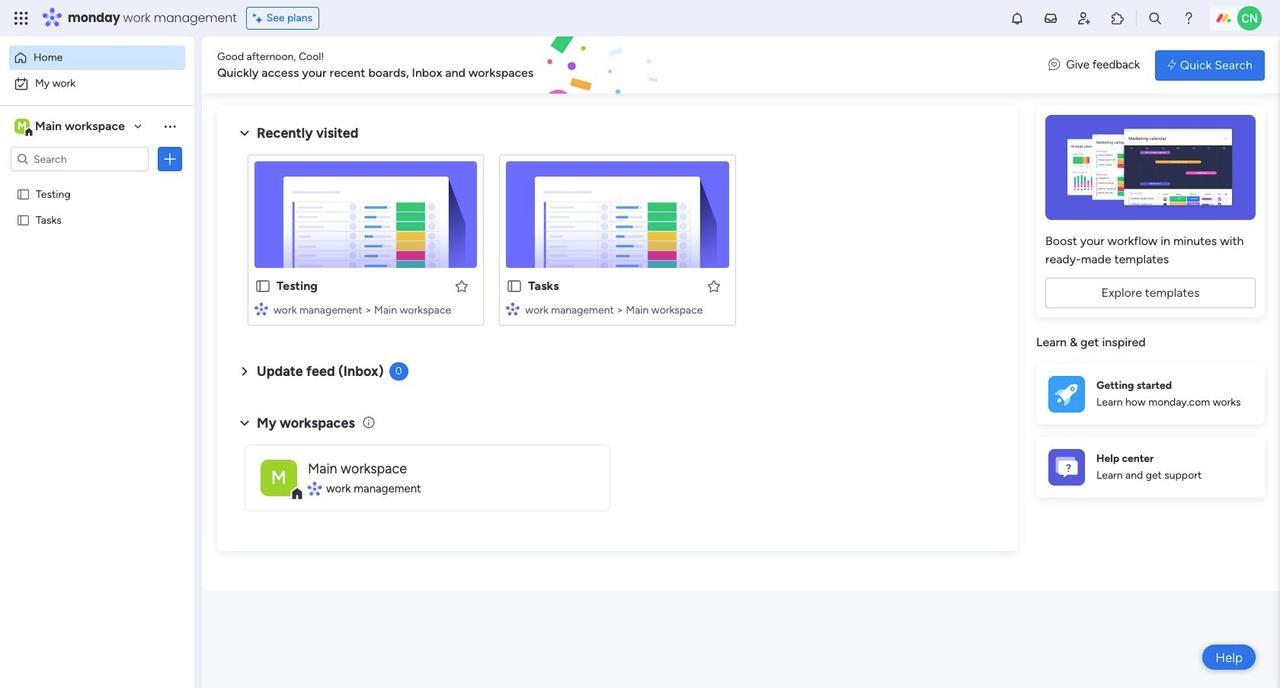 Task type: describe. For each thing, give the bounding box(es) containing it.
help image
[[1181, 11, 1197, 26]]

v2 bolt switch image
[[1168, 57, 1177, 74]]

open update feed (inbox) image
[[235, 363, 254, 381]]

close my workspaces image
[[235, 414, 254, 433]]

0 vertical spatial option
[[9, 46, 185, 70]]

search everything image
[[1148, 11, 1163, 26]]

select product image
[[14, 11, 29, 26]]

workspace selection element
[[14, 117, 127, 137]]

cool name image
[[1238, 6, 1262, 30]]

Search in workspace field
[[32, 151, 127, 168]]

quick search results list box
[[235, 143, 1000, 344]]

notifications image
[[1010, 11, 1025, 26]]



Task type: locate. For each thing, give the bounding box(es) containing it.
list box
[[0, 178, 194, 439]]

public board image
[[16, 187, 30, 201]]

0 horizontal spatial workspace image
[[14, 118, 30, 135]]

public board image for add to favorites icon
[[255, 278, 271, 295]]

public board image
[[16, 213, 30, 227], [255, 278, 271, 295], [506, 278, 523, 295]]

templates image image
[[1050, 115, 1251, 220]]

monday marketplace image
[[1110, 11, 1126, 26]]

add to favorites image
[[454, 279, 470, 294]]

1 horizontal spatial workspace image
[[261, 460, 297, 497]]

help center element
[[1036, 437, 1265, 498]]

2 vertical spatial option
[[0, 180, 194, 183]]

1 vertical spatial option
[[9, 72, 185, 96]]

0 vertical spatial workspace image
[[14, 118, 30, 135]]

see plans image
[[253, 10, 267, 27]]

update feed image
[[1043, 11, 1059, 26]]

add to favorites image
[[706, 279, 721, 294]]

0 horizontal spatial public board image
[[16, 213, 30, 227]]

workspace options image
[[162, 119, 178, 134]]

1 horizontal spatial public board image
[[255, 278, 271, 295]]

v2 user feedback image
[[1049, 57, 1060, 74]]

option
[[9, 46, 185, 70], [9, 72, 185, 96], [0, 180, 194, 183]]

workspace image
[[14, 118, 30, 135], [261, 460, 297, 497]]

close recently visited image
[[235, 124, 254, 143]]

invite members image
[[1077, 11, 1092, 26]]

0 element
[[389, 363, 408, 381]]

options image
[[162, 152, 178, 167]]

2 horizontal spatial public board image
[[506, 278, 523, 295]]

getting started element
[[1036, 364, 1265, 425]]

1 vertical spatial workspace image
[[261, 460, 297, 497]]

public board image for add to favorites image
[[506, 278, 523, 295]]

workspace image inside 'element'
[[14, 118, 30, 135]]



Task type: vqa. For each thing, say whether or not it's contained in the screenshot.
Close Recently visited icon
yes



